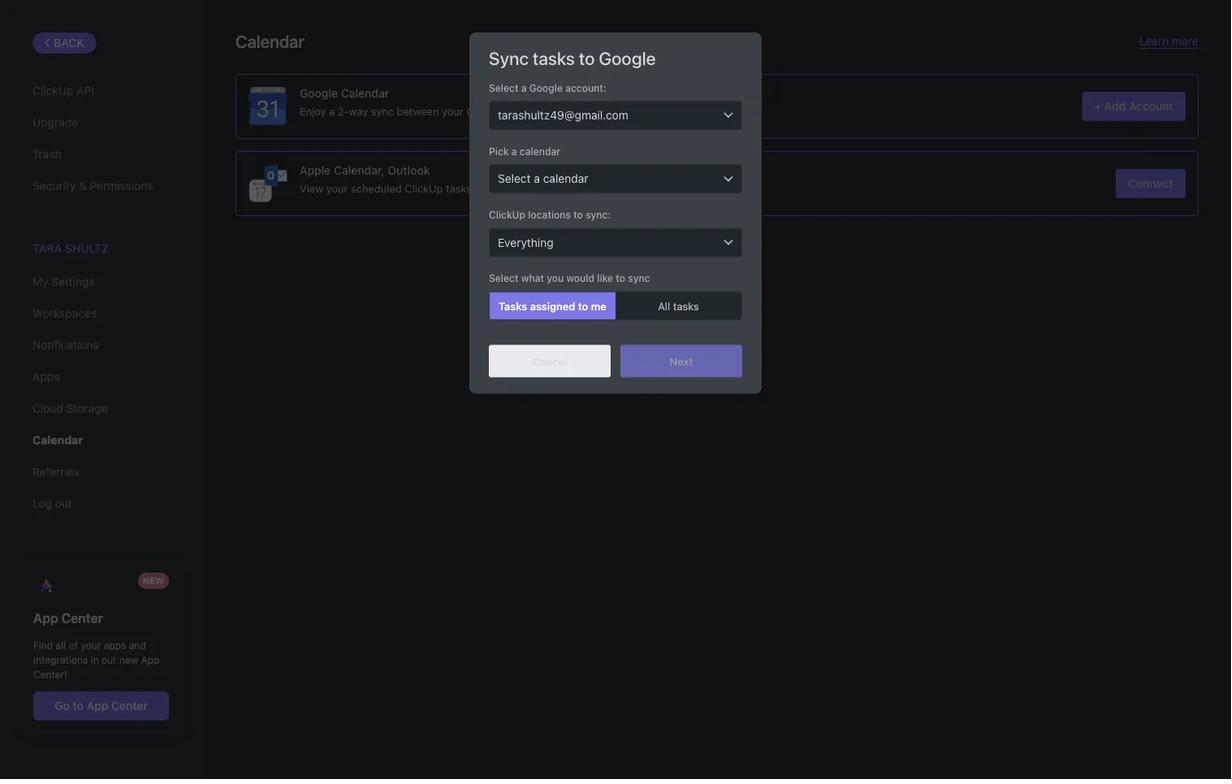 Task type: describe. For each thing, give the bounding box(es) containing it.
select a calendar button
[[489, 164, 743, 194]]

connect button
[[1116, 169, 1186, 198]]

google up the account:
[[599, 47, 656, 68]]

of
[[69, 640, 78, 651]]

select for select a google account:
[[489, 82, 519, 93]]

permissions
[[90, 179, 153, 193]]

0 vertical spatial more
[[1172, 35, 1199, 48]]

your right view
[[326, 182, 348, 194]]

calendar inside apple calendar, outlook view your scheduled clickup tasks inside your calendar with one-way sync. learn more
[[532, 182, 574, 194]]

apps
[[33, 370, 60, 384]]

connect
[[1129, 177, 1174, 190]]

select for select a calendar
[[498, 172, 531, 185]]

to for sync:
[[574, 209, 583, 221]]

learn for connect
[[675, 182, 702, 194]]

0 horizontal spatial center
[[61, 611, 103, 626]]

sync.
[[646, 182, 672, 194]]

pick a calendar
[[489, 146, 561, 157]]

referrals
[[33, 465, 79, 479]]

learn more link for +
[[670, 105, 726, 117]]

my
[[33, 275, 48, 289]]

trash link
[[33, 141, 170, 168]]

with
[[577, 182, 598, 194]]

and inside google calendar enjoy a 2-way sync between your clickup tasks and your google calendar. learn more
[[537, 105, 555, 117]]

calendar.
[[621, 105, 667, 117]]

apps link
[[33, 363, 170, 391]]

locations
[[528, 209, 571, 221]]

everything
[[498, 236, 554, 249]]

learn more link for connect
[[675, 182, 730, 194]]

new
[[143, 576, 164, 586]]

apps
[[104, 640, 126, 651]]

next
[[670, 355, 693, 367]]

tasks assigned to me
[[499, 300, 607, 312]]

a for select a calendar
[[534, 172, 540, 185]]

+ add account
[[1095, 100, 1174, 113]]

clickup api
[[33, 84, 94, 98]]

tara
[[33, 242, 62, 255]]

more for +
[[700, 105, 726, 117]]

go
[[55, 699, 70, 713]]

assigned
[[530, 300, 576, 312]]

select a calendar
[[498, 172, 589, 185]]

clickup inside apple calendar, outlook view your scheduled clickup tasks inside your calendar with one-way sync. learn more
[[405, 182, 443, 194]]

sync
[[489, 47, 529, 68]]

security
[[33, 179, 76, 193]]

my settings
[[33, 275, 95, 289]]

upgrade link
[[33, 109, 170, 137]]

google down the account:
[[583, 105, 618, 117]]

cloud storage link
[[33, 395, 170, 423]]

calendar,
[[334, 164, 385, 177]]

google calendar enjoy a 2-way sync between your clickup tasks and your google calendar. learn more
[[300, 86, 726, 117]]

clickup down the inside
[[489, 209, 526, 221]]

all
[[56, 640, 66, 651]]

log
[[33, 497, 52, 510]]

your right the inside
[[507, 182, 529, 194]]

storage
[[66, 402, 108, 415]]

2-
[[338, 105, 349, 117]]

your down the account:
[[558, 105, 580, 117]]

go to app center
[[55, 699, 148, 713]]

center!
[[33, 669, 67, 680]]

a for select a google account:
[[521, 82, 527, 93]]

to inside go to app center button
[[73, 699, 84, 713]]

&
[[79, 179, 87, 193]]

me
[[591, 300, 607, 312]]

what
[[521, 273, 544, 284]]

tasks right the all
[[673, 300, 699, 312]]

find
[[33, 640, 53, 651]]

tasks up select a google account:
[[533, 47, 575, 68]]

apple
[[300, 164, 331, 177]]

way inside google calendar enjoy a 2-way sync between your clickup tasks and your google calendar. learn more
[[349, 105, 368, 117]]

clickup locations to sync:
[[489, 209, 611, 221]]

workspaces
[[33, 307, 97, 320]]

notifications link
[[33, 332, 170, 359]]

tara shultz
[[33, 242, 109, 255]]

to for google
[[579, 47, 595, 68]]

back link
[[33, 33, 96, 54]]

clickup api link
[[33, 77, 170, 105]]

way inside apple calendar, outlook view your scheduled clickup tasks inside your calendar with one-way sync. learn more
[[623, 182, 643, 194]]

cloud storage
[[33, 402, 108, 415]]

like
[[597, 273, 614, 284]]

cancel
[[533, 355, 567, 367]]

api
[[76, 84, 94, 98]]

account
[[1130, 100, 1174, 113]]

upgrade
[[33, 116, 78, 129]]

google up tarashultz49@gmail.com at top
[[530, 82, 563, 93]]

you
[[547, 273, 564, 284]]

0 vertical spatial learn more link
[[1140, 35, 1199, 49]]

find all of your apps and integrations in our new app center!
[[33, 640, 160, 680]]

in
[[91, 654, 99, 666]]



Task type: locate. For each thing, give the bounding box(es) containing it.
calendar for select a calendar
[[543, 172, 589, 185]]

integrations
[[33, 654, 88, 666]]

all
[[658, 300, 671, 312]]

security & permissions
[[33, 179, 153, 193]]

next button
[[621, 345, 743, 377]]

google up enjoy
[[300, 86, 338, 100]]

cloud
[[33, 402, 63, 415]]

and down select a google account:
[[537, 105, 555, 117]]

0 vertical spatial and
[[537, 105, 555, 117]]

1 vertical spatial learn
[[670, 105, 698, 117]]

0 horizontal spatial way
[[349, 105, 368, 117]]

calendar
[[236, 31, 305, 51], [341, 86, 389, 100], [33, 434, 83, 447]]

our
[[102, 654, 117, 666]]

center up of
[[61, 611, 103, 626]]

to up the account:
[[579, 47, 595, 68]]

a for pick a calendar
[[512, 146, 517, 157]]

between
[[397, 105, 439, 117]]

sync tasks to google
[[489, 47, 656, 68]]

1 horizontal spatial app
[[87, 699, 108, 713]]

0 vertical spatial sync
[[371, 105, 394, 117]]

learn right calendar.
[[670, 105, 698, 117]]

clickup up upgrade
[[33, 84, 73, 98]]

app inside find all of your apps and integrations in our new app center!
[[141, 654, 160, 666]]

app right go
[[87, 699, 108, 713]]

a inside google calendar enjoy a 2-way sync between your clickup tasks and your google calendar. learn more
[[329, 105, 335, 117]]

tarashultz49@gmail.com
[[498, 108, 629, 122]]

way left 'sync.'
[[623, 182, 643, 194]]

learn more
[[1140, 35, 1199, 48]]

+
[[1095, 100, 1102, 113]]

shultz
[[65, 242, 109, 255]]

select inside select a calendar dropdown button
[[498, 172, 531, 185]]

learn more link right 'sync.'
[[675, 182, 730, 194]]

select for select what you would like to sync
[[489, 273, 519, 284]]

sync left between
[[371, 105, 394, 117]]

2 vertical spatial calendar
[[33, 434, 83, 447]]

calendar inside dropdown button
[[543, 172, 589, 185]]

inside
[[475, 182, 504, 194]]

1 horizontal spatial way
[[623, 182, 643, 194]]

tasks
[[533, 47, 575, 68], [508, 105, 534, 117], [446, 182, 472, 194], [673, 300, 699, 312]]

everything button
[[489, 228, 743, 257]]

0 vertical spatial learn
[[1140, 35, 1169, 48]]

more
[[1172, 35, 1199, 48], [700, 105, 726, 117], [705, 182, 730, 194]]

1 vertical spatial center
[[111, 699, 148, 713]]

2 vertical spatial app
[[87, 699, 108, 713]]

1 horizontal spatial calendar
[[236, 31, 305, 51]]

select left what
[[489, 273, 519, 284]]

more inside apple calendar, outlook view your scheduled clickup tasks inside your calendar with one-way sync. learn more
[[705, 182, 730, 194]]

1 vertical spatial way
[[623, 182, 643, 194]]

tasks inside google calendar enjoy a 2-way sync between your clickup tasks and your google calendar. learn more
[[508, 105, 534, 117]]

back
[[54, 36, 84, 50]]

sync for calendar
[[371, 105, 394, 117]]

app up find
[[33, 611, 58, 626]]

a inside select a calendar dropdown button
[[534, 172, 540, 185]]

clickup inside google calendar enjoy a 2-way sync between your clickup tasks and your google calendar. learn more
[[467, 105, 505, 117]]

app inside button
[[87, 699, 108, 713]]

your
[[442, 105, 464, 117], [558, 105, 580, 117], [326, 182, 348, 194], [507, 182, 529, 194], [81, 640, 101, 651]]

a right pick
[[512, 146, 517, 157]]

sync inside google calendar enjoy a 2-way sync between your clickup tasks and your google calendar. learn more
[[371, 105, 394, 117]]

more right 'sync.'
[[705, 182, 730, 194]]

enjoy
[[300, 105, 326, 117]]

trash
[[33, 147, 62, 161]]

tasks inside apple calendar, outlook view your scheduled clickup tasks inside your calendar with one-way sync. learn more
[[446, 182, 472, 194]]

all tasks
[[658, 300, 699, 312]]

one-
[[600, 182, 623, 194]]

learn inside apple calendar, outlook view your scheduled clickup tasks inside your calendar with one-way sync. learn more
[[675, 182, 702, 194]]

learn more link up "account"
[[1140, 35, 1199, 49]]

to left me
[[578, 300, 589, 312]]

center down new
[[111, 699, 148, 713]]

outlook
[[388, 164, 430, 177]]

add
[[1105, 100, 1127, 113]]

1 vertical spatial app
[[141, 654, 160, 666]]

app center
[[33, 611, 103, 626]]

scheduled
[[351, 182, 402, 194]]

to left sync:
[[574, 209, 583, 221]]

select a google account:
[[489, 82, 607, 93]]

sync
[[371, 105, 394, 117], [628, 273, 650, 284]]

2 horizontal spatial app
[[141, 654, 160, 666]]

2 vertical spatial more
[[705, 182, 730, 194]]

a down sync
[[521, 82, 527, 93]]

my settings link
[[33, 268, 170, 296]]

tasks down select a google account:
[[508, 105, 534, 117]]

learn for +
[[670, 105, 698, 117]]

1 vertical spatial calendar
[[341, 86, 389, 100]]

calendar for pick a calendar
[[520, 146, 561, 157]]

learn right 'sync.'
[[675, 182, 702, 194]]

0 horizontal spatial and
[[129, 640, 146, 651]]

0 vertical spatial select
[[489, 82, 519, 93]]

and up new
[[129, 640, 146, 651]]

notifications
[[33, 339, 99, 352]]

calendar link
[[33, 427, 170, 454]]

referrals link
[[33, 458, 170, 486]]

1 vertical spatial learn more link
[[670, 105, 726, 117]]

settings
[[51, 275, 95, 289]]

security & permissions link
[[33, 172, 170, 200]]

would
[[567, 273, 595, 284]]

way right enjoy
[[349, 105, 368, 117]]

sync for what
[[628, 273, 650, 284]]

0 vertical spatial way
[[349, 105, 368, 117]]

apple calendar, outlook view your scheduled clickup tasks inside your calendar with one-way sync. learn more
[[300, 164, 730, 194]]

clickup
[[33, 84, 73, 98], [467, 105, 505, 117], [405, 182, 443, 194], [489, 209, 526, 221]]

learn more link
[[1140, 35, 1199, 49], [670, 105, 726, 117], [675, 182, 730, 194]]

more inside google calendar enjoy a 2-way sync between your clickup tasks and your google calendar. learn more
[[700, 105, 726, 117]]

2 horizontal spatial calendar
[[341, 86, 389, 100]]

select what you would like to sync
[[489, 273, 650, 284]]

and inside find all of your apps and integrations in our new app center!
[[129, 640, 146, 651]]

to right go
[[73, 699, 84, 713]]

1 vertical spatial more
[[700, 105, 726, 117]]

more for connect
[[705, 182, 730, 194]]

account:
[[566, 82, 607, 93]]

cancel button
[[489, 345, 611, 377]]

view
[[300, 182, 324, 194]]

way
[[349, 105, 368, 117], [623, 182, 643, 194]]

to right 'like'
[[616, 273, 626, 284]]

learn
[[1140, 35, 1169, 48], [670, 105, 698, 117], [675, 182, 702, 194]]

0 horizontal spatial calendar
[[33, 434, 83, 447]]

clickup down outlook in the left of the page
[[405, 182, 443, 194]]

your right between
[[442, 105, 464, 117]]

1 horizontal spatial center
[[111, 699, 148, 713]]

new
[[119, 654, 138, 666]]

0 vertical spatial calendar
[[236, 31, 305, 51]]

0 horizontal spatial app
[[33, 611, 58, 626]]

and
[[537, 105, 555, 117], [129, 640, 146, 651]]

to for me
[[578, 300, 589, 312]]

a down pick a calendar
[[534, 172, 540, 185]]

more right calendar.
[[700, 105, 726, 117]]

1 horizontal spatial sync
[[628, 273, 650, 284]]

center
[[61, 611, 103, 626], [111, 699, 148, 713]]

calendar inside google calendar enjoy a 2-way sync between your clickup tasks and your google calendar. learn more
[[341, 86, 389, 100]]

a left "2-" at left
[[329, 105, 335, 117]]

select
[[489, 82, 519, 93], [498, 172, 531, 185], [489, 273, 519, 284]]

select down pick a calendar
[[498, 172, 531, 185]]

2 vertical spatial select
[[489, 273, 519, 284]]

1 vertical spatial and
[[129, 640, 146, 651]]

0 vertical spatial center
[[61, 611, 103, 626]]

2 vertical spatial learn more link
[[675, 182, 730, 194]]

2 vertical spatial learn
[[675, 182, 702, 194]]

tarashultz49@gmail.com button
[[489, 101, 743, 130]]

learn more link right calendar.
[[670, 105, 726, 117]]

1 vertical spatial select
[[498, 172, 531, 185]]

tasks left the inside
[[446, 182, 472, 194]]

app
[[33, 611, 58, 626], [141, 654, 160, 666], [87, 699, 108, 713]]

select down sync
[[489, 82, 519, 93]]

learn inside google calendar enjoy a 2-way sync between your clickup tasks and your google calendar. learn more
[[670, 105, 698, 117]]

log out
[[33, 497, 72, 510]]

1 horizontal spatial and
[[537, 105, 555, 117]]

pick
[[489, 146, 509, 157]]

learn up "account"
[[1140, 35, 1169, 48]]

sync:
[[586, 209, 611, 221]]

more up "account"
[[1172, 35, 1199, 48]]

clickup up pick
[[467, 105, 505, 117]]

your up in
[[81, 640, 101, 651]]

0 vertical spatial app
[[33, 611, 58, 626]]

0 horizontal spatial sync
[[371, 105, 394, 117]]

sync right 'like'
[[628, 273, 650, 284]]

a
[[521, 82, 527, 93], [329, 105, 335, 117], [512, 146, 517, 157], [534, 172, 540, 185]]

1 vertical spatial sync
[[628, 273, 650, 284]]

your inside find all of your apps and integrations in our new app center!
[[81, 640, 101, 651]]

workspaces link
[[33, 300, 170, 328]]

google
[[599, 47, 656, 68], [530, 82, 563, 93], [300, 86, 338, 100], [583, 105, 618, 117]]

out
[[55, 497, 72, 510]]

tasks
[[499, 300, 528, 312]]

app right new
[[141, 654, 160, 666]]

log out link
[[33, 490, 170, 518]]

center inside button
[[111, 699, 148, 713]]

go to app center button
[[33, 692, 169, 721]]



Task type: vqa. For each thing, say whether or not it's contained in the screenshot.
Money button
no



